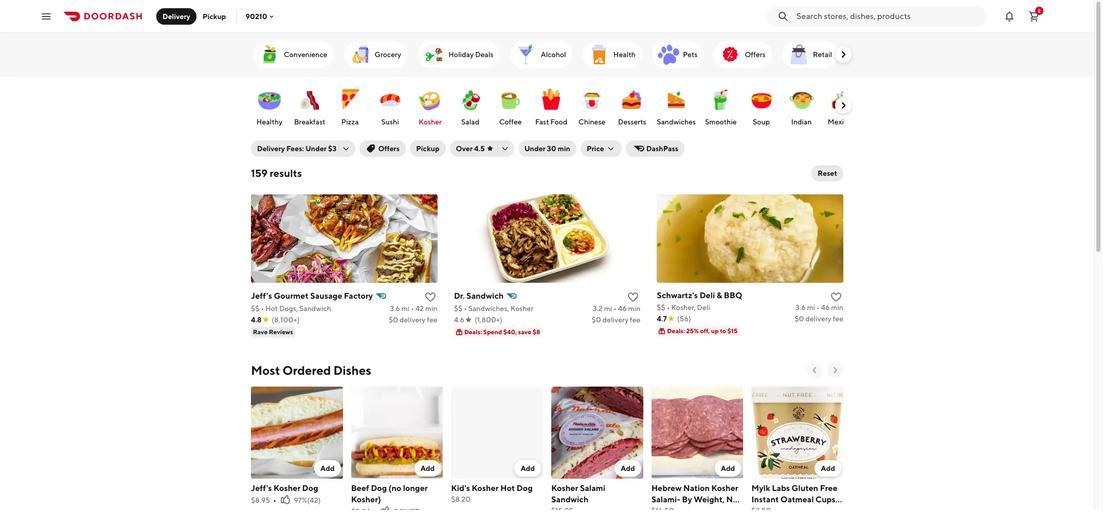 Task type: locate. For each thing, give the bounding box(es) containing it.
1 vertical spatial offers
[[378, 145, 400, 153]]

holiday deals
[[449, 50, 494, 59]]

jeff's
[[251, 291, 272, 301]]

$​0 delivery fee for dr. sandwich
[[592, 316, 641, 324]]

kosher inside kosher salami sandwich
[[551, 483, 578, 493]]

3.6 left click to add this store to your saved list image
[[796, 304, 806, 312]]

6 add from the left
[[821, 464, 835, 473]]

1 horizontal spatial offers
[[745, 50, 766, 59]]

mi for jeff's gourmet sausage factory
[[402, 305, 410, 313]]

hot down jeff's
[[265, 305, 278, 313]]

3.6 left "42"
[[390, 305, 400, 313]]

click to add this store to your saved list image up 3.2 mi • 46 min
[[627, 291, 640, 304]]

1 vertical spatial hot
[[500, 483, 515, 493]]

$​0 delivery fee
[[795, 315, 844, 323], [389, 316, 438, 324], [592, 316, 641, 324]]

under left $3
[[306, 145, 327, 153]]

$$ • kosher, deli
[[657, 304, 710, 312]]

bbq
[[724, 291, 743, 300]]

46 right 3.2
[[618, 305, 627, 313]]

0 horizontal spatial $​0 delivery fee
[[389, 316, 438, 324]]

sandwich down salami-
[[658, 506, 695, 510]]

1 horizontal spatial pickup
[[416, 145, 440, 153]]

kosher right sushi
[[419, 118, 442, 126]]

0 horizontal spatial offers
[[378, 145, 400, 153]]

offers
[[745, 50, 766, 59], [378, 145, 400, 153]]

kosher right "kid's"
[[472, 483, 499, 493]]

0 horizontal spatial fee
[[427, 316, 438, 324]]

4.6
[[454, 316, 465, 324]]

delivery
[[806, 315, 832, 323], [400, 316, 426, 324], [603, 316, 629, 324]]

deli left & at the right of page
[[700, 291, 715, 300]]

2
[[1038, 7, 1041, 14]]

kid's
[[451, 483, 470, 493]]

2 horizontal spatial dog
[[517, 483, 533, 493]]

fee down click to add this store to your saved list image
[[833, 315, 844, 323]]

deals: for (1,800+)
[[464, 328, 482, 336]]

1 horizontal spatial hot
[[500, 483, 515, 493]]

kosher salami sandwich
[[551, 483, 606, 504]]

0 horizontal spatial 46
[[618, 305, 627, 313]]

hot for dog
[[500, 483, 515, 493]]

4.5
[[474, 145, 485, 153]]

2 under from the left
[[525, 145, 546, 153]]

1 horizontal spatial $$
[[454, 305, 463, 313]]

$3
[[328, 145, 337, 153]]

chinese
[[579, 118, 606, 126]]

click to add this store to your saved list image for jeff's gourmet sausage factory
[[424, 291, 437, 304]]

1 vertical spatial pickup button
[[410, 140, 446, 157]]

under 30 min
[[525, 145, 570, 153]]

deli down schwartz's deli & bbq
[[697, 304, 710, 312]]

1 vertical spatial delivery
[[257, 145, 285, 153]]

0 horizontal spatial under
[[306, 145, 327, 153]]

1 horizontal spatial 3.6
[[796, 304, 806, 312]]

holiday deals image
[[422, 42, 447, 67]]

delivery down 3.6 mi • 42 min
[[400, 316, 426, 324]]

46 for 3.2 mi • 46 min
[[618, 305, 627, 313]]

(8,100+)
[[272, 316, 300, 324]]

2 vertical spatial next button of carousel image
[[830, 365, 841, 376]]

1 vertical spatial pickup
[[416, 145, 440, 153]]

healthy
[[257, 118, 282, 126]]

kosher up 97%(42)
[[274, 483, 301, 493]]

sandwich inside kosher salami sandwich
[[551, 495, 589, 504]]

offers image
[[718, 42, 743, 67]]

2 horizontal spatial $​0 delivery fee
[[795, 315, 844, 323]]

0 vertical spatial pickup
[[203, 12, 226, 20]]

holiday deals link
[[418, 41, 500, 68]]

0 vertical spatial hot
[[265, 305, 278, 313]]

0 horizontal spatial pickup button
[[197, 8, 232, 24]]

mi right 3.2
[[604, 305, 612, 313]]

0 horizontal spatial delivery
[[400, 316, 426, 324]]

$$ • hot dogs, sandwich
[[251, 305, 331, 313]]

0 horizontal spatial $​0
[[389, 316, 398, 324]]

dog inside 'kid's kosher hot dog $8.20'
[[517, 483, 533, 493]]

3.6 mi • 46 min
[[796, 304, 844, 312]]

• right $8.95
[[273, 496, 276, 504]]

under left the 30
[[525, 145, 546, 153]]

pickup button left over
[[410, 140, 446, 157]]

sandwiches,
[[468, 305, 509, 313]]

$$ up 4.8
[[251, 305, 260, 313]]

2 dog from the left
[[371, 483, 387, 493]]

hot inside 'kid's kosher hot dog $8.20'
[[500, 483, 515, 493]]

kosher up the save
[[511, 305, 534, 313]]

kosher up the not
[[712, 483, 739, 493]]

1 horizontal spatial dog
[[371, 483, 387, 493]]

fee down 3.6 mi • 42 min
[[427, 316, 438, 324]]

next button of carousel image right retail
[[839, 49, 849, 60]]

• left "42"
[[411, 305, 414, 313]]

next button of carousel image up mexican
[[839, 100, 849, 111]]

0 horizontal spatial deals:
[[464, 328, 482, 336]]

2 horizontal spatial $​0
[[795, 315, 804, 323]]

3.6 mi • 42 min
[[390, 305, 438, 313]]

1 horizontal spatial delivery
[[257, 145, 285, 153]]

0 horizontal spatial mi
[[402, 305, 410, 313]]

0 horizontal spatial delivery
[[163, 12, 190, 20]]

0 horizontal spatial dog
[[302, 483, 318, 493]]

price button
[[581, 140, 622, 157]]

$$ up 4.7
[[657, 304, 666, 312]]

open menu image
[[40, 10, 52, 22]]

1 horizontal spatial mi
[[604, 305, 612, 313]]

1 horizontal spatial under
[[525, 145, 546, 153]]

0 horizontal spatial 3.6
[[390, 305, 400, 313]]

kosher inside hebrew nation kosher salami- by weight, not a sandwich
[[712, 483, 739, 493]]

deli
[[700, 291, 715, 300], [697, 304, 710, 312]]

grocery
[[375, 50, 401, 59]]

1 vertical spatial next button of carousel image
[[839, 100, 849, 111]]

retail image
[[786, 42, 811, 67]]

holiday
[[449, 50, 474, 59]]

offers right offers icon
[[745, 50, 766, 59]]

0 vertical spatial pickup button
[[197, 8, 232, 24]]

sushi
[[381, 118, 399, 126]]

1 horizontal spatial $​0
[[592, 316, 601, 324]]

deals:
[[667, 327, 685, 335], [464, 328, 482, 336]]

dog
[[302, 483, 318, 493], [371, 483, 387, 493], [517, 483, 533, 493]]

Store search: begin typing to search for stores available on DoorDash text field
[[797, 11, 981, 22]]

1 horizontal spatial delivery
[[603, 316, 629, 324]]

deals: down (56)
[[667, 327, 685, 335]]

dogs,
[[279, 305, 298, 313]]

$​0 for dr. sandwich
[[592, 316, 601, 324]]

mi left click to add this store to your saved list image
[[807, 304, 815, 312]]

$8.95 •
[[251, 496, 276, 504]]

next button of carousel image right previous button of carousel image
[[830, 365, 841, 376]]

min inside under 30 min button
[[558, 145, 570, 153]]

2 horizontal spatial mi
[[807, 304, 815, 312]]

0 horizontal spatial click to add this store to your saved list image
[[424, 291, 437, 304]]

click to add this store to your saved list image
[[830, 291, 843, 304]]

convenience link
[[253, 41, 334, 68]]

delivery down 3.6 mi • 46 min
[[806, 315, 832, 323]]

click to add this store to your saved list image up 3.6 mi • 42 min
[[424, 291, 437, 304]]

hot for dogs,
[[265, 305, 278, 313]]

0 vertical spatial offers
[[745, 50, 766, 59]]

$$ up 4.6
[[454, 305, 463, 313]]

click to add this store to your saved list image
[[424, 291, 437, 304], [627, 291, 640, 304]]

mi left "42"
[[402, 305, 410, 313]]

2 button
[[1024, 6, 1045, 26]]

fee down 3.2 mi • 46 min
[[630, 316, 641, 324]]

indian
[[791, 118, 812, 126]]

min for 3.6 mi • 42 min
[[425, 305, 438, 313]]

sandwich inside hebrew nation kosher salami- by weight, not a sandwich
[[658, 506, 695, 510]]

kosher,
[[671, 304, 696, 312]]

alcohol link
[[510, 41, 572, 68]]

pizza
[[341, 118, 359, 126]]

hot right "kid's"
[[500, 483, 515, 493]]

&
[[717, 291, 722, 300]]

1 horizontal spatial click to add this store to your saved list image
[[627, 291, 640, 304]]

$​0 delivery fee down 3.6 mi • 42 min
[[389, 316, 438, 324]]

1 horizontal spatial 46
[[821, 304, 830, 312]]

health link
[[583, 41, 642, 68]]

$​0 down 3.6 mi • 46 min
[[795, 315, 804, 323]]

soup
[[753, 118, 770, 126]]

0 horizontal spatial $$
[[251, 305, 260, 313]]

dr.
[[454, 291, 465, 301]]

convenience image
[[257, 42, 282, 67]]

retail link
[[782, 41, 839, 68]]

offers down sushi
[[378, 145, 400, 153]]

1 horizontal spatial deals:
[[667, 327, 685, 335]]

sandwich down salami
[[551, 495, 589, 504]]

0 horizontal spatial hot
[[265, 305, 278, 313]]

fee for dr. sandwich
[[630, 316, 641, 324]]

0 vertical spatial next button of carousel image
[[839, 49, 849, 60]]

pickup button left 90210
[[197, 8, 232, 24]]

$​0 down 3.2
[[592, 316, 601, 324]]

3 items, open order cart image
[[1028, 10, 1041, 22]]

1 click to add this store to your saved list image from the left
[[424, 291, 437, 304]]

delivery inside "button"
[[163, 12, 190, 20]]

46 left click to add this store to your saved list image
[[821, 304, 830, 312]]

delivery down 3.2 mi • 46 min
[[603, 316, 629, 324]]

kosher left salami
[[551, 483, 578, 493]]

3 dog from the left
[[517, 483, 533, 493]]

2 click to add this store to your saved list image from the left
[[627, 291, 640, 304]]

sandwich
[[467, 291, 504, 301], [299, 305, 331, 313], [551, 495, 589, 504], [658, 506, 695, 510]]

$​0 delivery fee down 3.6 mi • 46 min
[[795, 315, 844, 323]]

pets
[[683, 50, 698, 59]]

$​0 delivery fee down 3.2 mi • 46 min
[[592, 316, 641, 324]]

pets link
[[652, 41, 704, 68]]

$​0 down 3.6 mi • 42 min
[[389, 316, 398, 324]]

pickup button
[[197, 8, 232, 24], [410, 140, 446, 157]]

pickup left over
[[416, 145, 440, 153]]

0 vertical spatial delivery
[[163, 12, 190, 20]]

gourmet
[[274, 291, 309, 301]]

smoothie
[[705, 118, 737, 126]]

deals: down 4.6
[[464, 328, 482, 336]]

dishes
[[333, 363, 371, 378]]

$$
[[657, 304, 666, 312], [251, 305, 260, 313], [454, 305, 463, 313]]

weight,
[[694, 495, 725, 504]]

1 horizontal spatial $​0 delivery fee
[[592, 316, 641, 324]]

factory
[[344, 291, 373, 301]]

25%
[[687, 327, 699, 335]]

dashpass
[[647, 145, 679, 153]]

under 30 min button
[[518, 140, 577, 157]]

3.6
[[796, 304, 806, 312], [390, 305, 400, 313]]

under
[[306, 145, 327, 153], [525, 145, 546, 153]]

1 horizontal spatial fee
[[630, 316, 641, 324]]

5 add from the left
[[721, 464, 735, 473]]

fast
[[535, 118, 549, 126]]

pickup right delivery "button"
[[203, 12, 226, 20]]

add button
[[314, 460, 341, 477], [314, 460, 341, 477], [414, 460, 441, 477], [515, 460, 541, 477], [615, 460, 641, 477], [715, 460, 741, 477], [715, 460, 741, 477], [815, 460, 842, 477], [815, 460, 842, 477]]

a
[[652, 506, 656, 510]]

next button of carousel image
[[839, 49, 849, 60], [839, 100, 849, 111], [830, 365, 841, 376]]



Task type: vqa. For each thing, say whether or not it's contained in the screenshot.
The 20% corresponding to La Shish Kabob
no



Task type: describe. For each thing, give the bounding box(es) containing it.
2 horizontal spatial fee
[[833, 315, 844, 323]]

$40,
[[504, 328, 517, 336]]

delivery for delivery fees: under $3
[[257, 145, 285, 153]]

not
[[727, 495, 741, 504]]

sandwich up sandwiches,
[[467, 291, 504, 301]]

3.6 for 3.6 mi • 46 min
[[796, 304, 806, 312]]

over 4.5 button
[[450, 140, 514, 157]]

rave reviews
[[253, 328, 293, 336]]

90210
[[246, 12, 267, 20]]

coffee
[[499, 118, 522, 126]]

3 add from the left
[[521, 464, 535, 473]]

$​0 delivery fee for jeff's gourmet sausage factory
[[389, 316, 438, 324]]

30
[[547, 145, 556, 153]]

salami
[[580, 483, 606, 493]]

rave
[[253, 328, 268, 336]]

reset
[[818, 169, 837, 177]]

results
[[270, 167, 302, 179]]

$​0 for jeff's gourmet sausage factory
[[389, 316, 398, 324]]

90210 button
[[246, 12, 276, 20]]

reviews
[[269, 328, 293, 336]]

food
[[551, 118, 568, 126]]

1 under from the left
[[306, 145, 327, 153]]

4.8
[[251, 316, 262, 324]]

sandwich down the "jeff's gourmet sausage factory"
[[299, 305, 331, 313]]

• down jeff's
[[261, 305, 264, 313]]

159 results
[[251, 167, 302, 179]]

2 horizontal spatial delivery
[[806, 315, 832, 323]]

offers inside offers button
[[378, 145, 400, 153]]

3.6 for 3.6 mi • 42 min
[[390, 305, 400, 313]]

deals
[[475, 50, 494, 59]]

1 add from the left
[[321, 464, 335, 473]]

$$ for dr. sandwich
[[454, 305, 463, 313]]

hebrew
[[652, 483, 682, 493]]

2 horizontal spatial $$
[[657, 304, 666, 312]]

pets image
[[656, 42, 681, 67]]

over
[[456, 145, 473, 153]]

grocery image
[[348, 42, 373, 67]]

159
[[251, 167, 268, 179]]

dog inside beef dog (no longer kosher)
[[371, 483, 387, 493]]

sausage
[[310, 291, 342, 301]]

1 dog from the left
[[302, 483, 318, 493]]

jeff's
[[251, 483, 272, 493]]

health image
[[587, 42, 612, 67]]

hebrew nation kosher salami- by weight, not a sandwich
[[652, 483, 741, 510]]

notification bell image
[[1004, 10, 1016, 22]]

• right 3.2
[[614, 305, 617, 313]]

delivery fees: under $3
[[257, 145, 337, 153]]

over 4.5
[[456, 145, 485, 153]]

0 vertical spatial deli
[[700, 291, 715, 300]]

most ordered dishes
[[251, 363, 371, 378]]

• up 4.7
[[667, 304, 670, 312]]

deals: for (56)
[[667, 327, 685, 335]]

$15
[[728, 327, 738, 335]]

1 vertical spatial deli
[[697, 304, 710, 312]]

retail
[[813, 50, 832, 59]]

health
[[614, 50, 636, 59]]

schwartz's
[[657, 291, 698, 300]]

by
[[682, 495, 692, 504]]

3.2
[[593, 305, 603, 313]]

97%(42)
[[294, 496, 321, 504]]

jeff's kosher dog
[[251, 483, 318, 493]]

(1,800+)
[[475, 316, 503, 324]]

46 for 3.6 mi • 46 min
[[821, 304, 830, 312]]

fast food
[[535, 118, 568, 126]]

previous button of carousel image
[[810, 365, 820, 376]]

mexican
[[828, 118, 856, 126]]

• up 4.6
[[464, 305, 467, 313]]

42
[[416, 305, 424, 313]]

delivery for dr. sandwich
[[603, 316, 629, 324]]

sandwiches
[[657, 118, 696, 126]]

dr. sandwich
[[454, 291, 504, 301]]

(no
[[389, 483, 401, 493]]

click to add this store to your saved list image for dr. sandwich
[[627, 291, 640, 304]]

0 horizontal spatial pickup
[[203, 12, 226, 20]]

up
[[711, 327, 719, 335]]

longer
[[403, 483, 428, 493]]

• left click to add this store to your saved list image
[[817, 304, 820, 312]]

under inside button
[[525, 145, 546, 153]]

save
[[518, 328, 531, 336]]

4.7
[[657, 315, 667, 323]]

off,
[[700, 327, 710, 335]]

kosher inside 'kid's kosher hot dog $8.20'
[[472, 483, 499, 493]]

$$ • sandwiches, kosher
[[454, 305, 534, 313]]

$8.95
[[251, 496, 270, 504]]

1 horizontal spatial pickup button
[[410, 140, 446, 157]]

price
[[587, 145, 604, 153]]

$8
[[533, 328, 540, 336]]

breakfast
[[294, 118, 325, 126]]

alcohol image
[[514, 42, 539, 67]]

deals: spend $40, save $8
[[464, 328, 540, 336]]

2 add from the left
[[421, 464, 435, 473]]

beef
[[351, 483, 369, 493]]

alcohol
[[541, 50, 566, 59]]

offers link
[[714, 41, 772, 68]]

spend
[[483, 328, 502, 336]]

to
[[720, 327, 726, 335]]

mi for dr. sandwich
[[604, 305, 612, 313]]

most
[[251, 363, 280, 378]]

$$ for jeff's gourmet sausage factory
[[251, 305, 260, 313]]

kid's kosher hot dog $8.20
[[451, 483, 533, 503]]

delivery for delivery
[[163, 12, 190, 20]]

nation
[[684, 483, 710, 493]]

offers inside offers link
[[745, 50, 766, 59]]

reset button
[[812, 165, 844, 182]]

offers button
[[360, 140, 406, 157]]

salad
[[461, 118, 480, 126]]

delivery button
[[156, 8, 197, 24]]

beef dog (no longer kosher)
[[351, 483, 428, 504]]

kosher)
[[351, 495, 381, 504]]

3.2 mi • 46 min
[[593, 305, 641, 313]]

schwartz's deli & bbq
[[657, 291, 743, 300]]

min for 3.6 mi • 46 min
[[831, 304, 844, 312]]

fee for jeff's gourmet sausage factory
[[427, 316, 438, 324]]

4 add from the left
[[621, 464, 635, 473]]

min for 3.2 mi • 46 min
[[628, 305, 641, 313]]

ordered
[[283, 363, 331, 378]]

fees:
[[286, 145, 304, 153]]

delivery for jeff's gourmet sausage factory
[[400, 316, 426, 324]]



